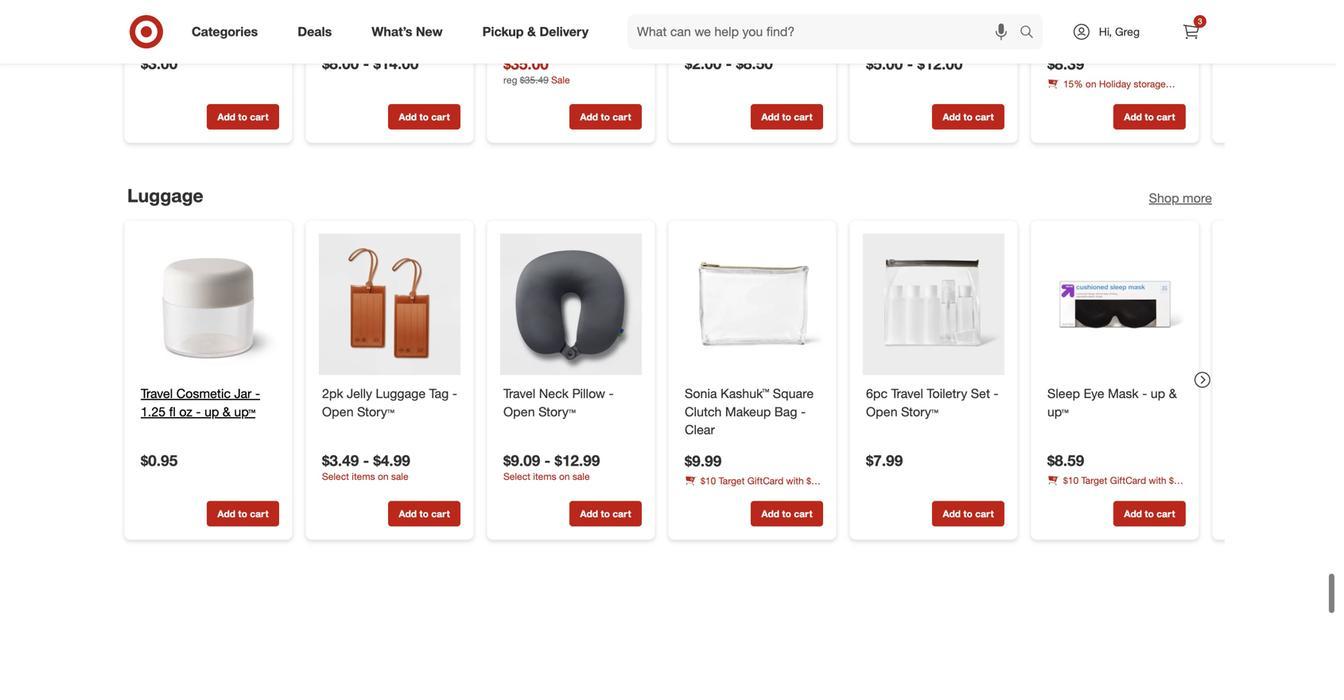 Task type: describe. For each thing, give the bounding box(es) containing it.
what's new link
[[358, 14, 463, 49]]

select for $9.09 - $12.99
[[503, 471, 530, 483]]

search
[[1012, 26, 1051, 41]]

sale for $4.99
[[391, 471, 408, 483]]

beauty for $9.99
[[722, 489, 752, 501]]

clutch
[[685, 404, 722, 420]]

up inside travel cosmetic jar - 1.25 fl oz - up & up™
[[204, 404, 219, 420]]

15% on holiday storage items button
[[1047, 77, 1186, 104]]

$9.09
[[503, 452, 540, 470]]

$3.49 - $4.99 select items on sale
[[322, 452, 410, 483]]

greg
[[1115, 25, 1140, 39]]

towel inside total fresh antimicrobial towel - threshold™
[[944, 7, 976, 23]]

everyday bath towel - room essentials™ link
[[685, 0, 820, 24]]

fl
[[169, 404, 176, 420]]

2pk
[[322, 386, 343, 402]]

& inside travel cosmetic jar - 1.25 fl oz - up & up™
[[223, 404, 231, 420]]

luggage inside 2pk jelly luggage tag - open story™
[[376, 386, 426, 402]]

sleep
[[1047, 386, 1080, 402]]

18pk plastic hangers - room essentials™ link
[[141, 0, 276, 24]]

items for $3.49
[[352, 471, 375, 483]]

box
[[1083, 7, 1105, 23]]

eye
[[1084, 386, 1104, 402]]

18pk plastic hangers - room essentials™
[[141, 0, 271, 23]]

up™ inside sleep eye mask - up & up™
[[1047, 404, 1069, 420]]

bath
[[741, 0, 767, 5]]

throw
[[503, 7, 539, 23]]

$40 for $9.99
[[807, 475, 822, 487]]

blanket
[[542, 7, 585, 23]]

set
[[971, 386, 990, 402]]

target for $9.99
[[719, 475, 745, 487]]

$7.99
[[866, 452, 903, 470]]

shop more button
[[1149, 189, 1212, 208]]

room for $2.00 - $8.50
[[685, 7, 719, 23]]

& inside sleep eye mask - up & up™
[[1169, 386, 1177, 402]]

sterilite 66qt clearview latch box clear with purple latches link
[[1047, 0, 1183, 42]]

toiletry
[[927, 386, 967, 402]]

square
[[773, 386, 814, 402]]

mask
[[1108, 386, 1139, 402]]

plastic
[[173, 0, 210, 5]]

with for $9.99
[[786, 475, 804, 487]]

travel cosmetic jar - 1.25 fl oz - up & up™
[[141, 386, 260, 420]]

$10 for $8.59
[[1063, 475, 1079, 486]]

$8.50
[[736, 55, 773, 73]]

- inside total fresh antimicrobial towel - threshold™
[[979, 7, 984, 23]]

antimicrobial
[[866, 7, 940, 23]]

giftcard for $9.99
[[747, 475, 784, 487]]

hangers
[[214, 0, 262, 5]]

- left $8.50
[[726, 55, 732, 73]]

- right jar
[[255, 386, 260, 402]]

hi,
[[1099, 25, 1112, 39]]

2pk jelly luggage tag - open story™ link
[[322, 385, 457, 421]]

50"x60"
[[503, 0, 549, 5]]

deals link
[[284, 14, 352, 49]]

heated
[[585, 0, 627, 5]]

$35.00
[[503, 55, 549, 73]]

- inside everyday bath towel - room essentials™
[[806, 0, 811, 5]]

66qt
[[1094, 0, 1119, 5]]

18pk
[[141, 0, 169, 5]]

on for $3.49 - $4.99
[[378, 471, 389, 483]]

$35.00 reg $35.49 sale
[[503, 55, 570, 86]]

pickup & delivery
[[482, 24, 589, 39]]

& down $9.99
[[714, 489, 720, 501]]

hi, greg
[[1099, 25, 1140, 39]]

purchase for $8.59
[[1117, 488, 1156, 500]]

story™ for 2pk
[[357, 404, 394, 420]]

$35.49
[[520, 74, 549, 86]]

$5.00 - $12.00
[[866, 55, 963, 73]]

tag
[[429, 386, 449, 402]]

$14.00
[[373, 55, 419, 73]]

- inside the sonia kashuk™ square clutch makeup bag - clear
[[801, 404, 806, 420]]

$10 target giftcard with $40 health & beauty purchase button for $9.99
[[685, 474, 823, 501]]

$2.00
[[685, 55, 722, 73]]

- inside 18pk plastic hangers - room essentials™
[[266, 0, 271, 5]]

deals
[[298, 24, 332, 39]]

sterilite 66qt clearview latch box clear with purple latches
[[1047, 0, 1180, 41]]

pickup
[[482, 24, 524, 39]]

cosmetic
[[176, 386, 231, 402]]

everyday bath towel - room essentials™
[[685, 0, 811, 23]]

travel for 1.25
[[141, 386, 173, 402]]

latch
[[1047, 7, 1079, 23]]

on inside 15% on holiday storage items
[[1086, 78, 1096, 90]]

purchase for $9.99
[[754, 489, 794, 501]]

select for $3.49 - $4.99
[[322, 471, 349, 483]]

purple
[[1047, 25, 1084, 41]]

oz
[[179, 404, 192, 420]]

sonia kashuk™ square clutch makeup bag - clear link
[[685, 385, 820, 439]]

bag
[[774, 404, 797, 420]]

- right $5.00
[[907, 55, 913, 73]]

health for $9.99
[[685, 489, 711, 501]]

shop more
[[1149, 191, 1212, 206]]

$12.99
[[555, 452, 600, 470]]

sale
[[551, 74, 570, 86]]

$12.00
[[917, 55, 963, 73]]

travel inside 6pc travel toiletry set - open story™
[[891, 386, 923, 402]]

neck
[[539, 386, 569, 402]]

- inside 2pk jelly luggage tag - open story™
[[452, 386, 457, 402]]

categories link
[[178, 14, 278, 49]]

- right $8.00
[[363, 55, 369, 73]]

$9.99
[[685, 452, 722, 470]]

essentials™ for $3.00
[[178, 7, 243, 23]]



Task type: locate. For each thing, give the bounding box(es) containing it.
sale inside the $9.09 - $12.99 select items on sale
[[573, 471, 590, 483]]

sale down the $12.99
[[573, 471, 590, 483]]

1 travel from the left
[[141, 386, 173, 402]]

0 vertical spatial up
[[1151, 386, 1165, 402]]

0 horizontal spatial essentials™
[[178, 7, 243, 23]]

$3.49
[[322, 452, 359, 470]]

1 horizontal spatial target
[[1081, 475, 1107, 486]]

$10 target giftcard with $40 health & beauty purchase for $8.59
[[1047, 475, 1185, 500]]

$10 target giftcard with $40 health & beauty purchase down $8.59
[[1047, 475, 1185, 500]]

3
[[1198, 16, 1202, 26]]

room
[[141, 7, 175, 23], [685, 7, 719, 23]]

clearview
[[1123, 0, 1180, 5]]

travel cosmetic jar - 1.25 fl oz - up & up™ image
[[138, 234, 279, 375], [138, 234, 279, 375]]

6pc travel toiletry set - open story™ image
[[863, 234, 1005, 375], [863, 234, 1005, 375]]

0 horizontal spatial sale
[[391, 471, 408, 483]]

1 horizontal spatial purchase
[[1117, 488, 1156, 500]]

kashuk™
[[721, 386, 769, 402]]

open up $9.09
[[503, 404, 535, 420]]

items inside 15% on holiday storage items
[[1047, 92, 1071, 104]]

items for 15%
[[1047, 92, 1071, 104]]

health for $8.59
[[1047, 488, 1074, 500]]

target for $8.59
[[1081, 475, 1107, 486]]

0 horizontal spatial up
[[204, 404, 219, 420]]

beauty for $8.59
[[1085, 488, 1114, 500]]

items down $3.49
[[352, 471, 375, 483]]

giftcard down sonia kashuk™ square clutch makeup bag - clear link on the right bottom
[[747, 475, 784, 487]]

pillow
[[572, 386, 605, 402]]

travel
[[141, 386, 173, 402], [503, 386, 536, 402], [891, 386, 923, 402]]

- right hangers
[[266, 0, 271, 5]]

clear down clutch
[[685, 422, 715, 438]]

up
[[1151, 386, 1165, 402], [204, 404, 219, 420]]

items down $9.09
[[533, 471, 556, 483]]

items inside $3.49 - $4.99 select items on sale
[[352, 471, 375, 483]]

room inside everyday bath towel - room essentials™
[[685, 7, 719, 23]]

travel inside travel cosmetic jar - 1.25 fl oz - up & up™
[[141, 386, 173, 402]]

essentials™ inside everyday bath towel - room essentials™
[[722, 7, 787, 23]]

clear up greg
[[1109, 7, 1139, 23]]

1 horizontal spatial on
[[559, 471, 570, 483]]

0 horizontal spatial beauty
[[722, 489, 752, 501]]

giftcard
[[1110, 475, 1146, 486], [747, 475, 784, 487]]

on down $4.99
[[378, 471, 389, 483]]

1 horizontal spatial up™
[[1047, 404, 1069, 420]]

- right $9.09
[[544, 452, 551, 470]]

0 horizontal spatial room
[[141, 7, 175, 23]]

What can we help you find? suggestions appear below search field
[[628, 14, 1024, 49]]

0 horizontal spatial purchase
[[754, 489, 794, 501]]

2 sale from the left
[[573, 471, 590, 483]]

cozy
[[553, 0, 582, 5]]

on for $9.09 - $12.99
[[559, 471, 570, 483]]

total
[[866, 0, 893, 5]]

- inside travel neck pillow - open story™
[[609, 386, 614, 402]]

travel right the 6pc
[[891, 386, 923, 402]]

1 horizontal spatial essentials™
[[722, 7, 787, 23]]

1 open from the left
[[322, 404, 354, 420]]

1 vertical spatial up
[[204, 404, 219, 420]]

reg
[[503, 74, 517, 86]]

to
[[238, 111, 247, 123], [419, 111, 429, 123], [601, 111, 610, 123], [782, 111, 791, 123], [963, 111, 973, 123], [1145, 111, 1154, 123], [238, 508, 247, 520], [419, 508, 429, 520], [601, 508, 610, 520], [782, 508, 791, 520], [963, 508, 973, 520], [1145, 508, 1154, 520]]

2 room from the left
[[685, 7, 719, 23]]

room inside 18pk plastic hangers - room essentials™
[[141, 7, 175, 23]]

1 horizontal spatial select
[[503, 471, 530, 483]]

1 vertical spatial towel
[[944, 7, 976, 23]]

$8.00 - $14.00
[[322, 55, 419, 73]]

room down everyday
[[685, 7, 719, 23]]

with for $8.59
[[1149, 475, 1167, 486]]

towel right bath
[[771, 0, 803, 5]]

1 horizontal spatial $10
[[1063, 475, 1079, 486]]

&
[[527, 24, 536, 39], [1169, 386, 1177, 402], [223, 404, 231, 420], [1076, 488, 1082, 500], [714, 489, 720, 501]]

- inside sleep eye mask - up & up™
[[1142, 386, 1147, 402]]

essentials™
[[178, 7, 243, 23], [722, 7, 787, 23]]

1 horizontal spatial open
[[503, 404, 535, 420]]

open inside 6pc travel toiletry set - open story™
[[866, 404, 898, 420]]

$4.99
[[373, 452, 410, 470]]

$0.95
[[141, 452, 178, 470]]

travel up 1.25
[[141, 386, 173, 402]]

1 horizontal spatial health
[[1047, 488, 1074, 500]]

1 horizontal spatial $10 target giftcard with $40 health & beauty purchase
[[1047, 475, 1185, 500]]

1 up™ from the left
[[234, 404, 255, 420]]

6pc travel toiletry set - open story™
[[866, 386, 999, 420]]

$2.00 - $8.50
[[685, 55, 773, 73]]

sale down $4.99
[[391, 471, 408, 483]]

0 horizontal spatial $10 target giftcard with $40 health & beauty purchase button
[[685, 474, 823, 501]]

- right tag
[[452, 386, 457, 402]]

- left $4.99
[[363, 452, 369, 470]]

essentials™ down bath
[[722, 7, 787, 23]]

- right oz
[[196, 404, 201, 420]]

sonia kashuk™ square clutch makeup bag - clear
[[685, 386, 814, 438]]

0 horizontal spatial items
[[352, 471, 375, 483]]

more
[[1183, 191, 1212, 206]]

luggage
[[127, 185, 203, 207], [376, 386, 426, 402]]

0 horizontal spatial travel
[[141, 386, 173, 402]]

1 horizontal spatial towel
[[944, 7, 976, 23]]

with inside sterilite 66qt clearview latch box clear with purple latches
[[1142, 7, 1166, 23]]

1 horizontal spatial story™
[[539, 404, 576, 420]]

sleep eye mask - up & up™ link
[[1047, 385, 1183, 421]]

open inside 2pk jelly luggage tag - open story™
[[322, 404, 354, 420]]

1 horizontal spatial sale
[[573, 471, 590, 483]]

up™ down jar
[[234, 404, 255, 420]]

- inside the $9.09 - $12.99 select items on sale
[[544, 452, 551, 470]]

0 horizontal spatial health
[[685, 489, 711, 501]]

50"x60" cozy heated throw blanket - brookstone link
[[503, 0, 639, 42]]

beauty
[[1085, 488, 1114, 500], [722, 489, 752, 501]]

story™ down the jelly
[[357, 404, 394, 420]]

1 horizontal spatial travel
[[503, 386, 536, 402]]

2 horizontal spatial travel
[[891, 386, 923, 402]]

clear inside sterilite 66qt clearview latch box clear with purple latches
[[1109, 7, 1139, 23]]

story™ down neck at bottom left
[[539, 404, 576, 420]]

story™ down toiletry
[[901, 404, 939, 420]]

travel neck pillow - open story™
[[503, 386, 614, 420]]

brookstone
[[503, 25, 569, 41]]

& down throw
[[527, 24, 536, 39]]

essentials™ inside 18pk plastic hangers - room essentials™
[[178, 7, 243, 23]]

jar
[[234, 386, 252, 402]]

towel
[[771, 0, 803, 5], [944, 7, 976, 23]]

add to cart
[[217, 111, 269, 123], [399, 111, 450, 123], [580, 111, 631, 123], [761, 111, 813, 123], [943, 111, 994, 123], [1124, 111, 1175, 123], [217, 508, 269, 520], [399, 508, 450, 520], [580, 508, 631, 520], [761, 508, 813, 520], [943, 508, 994, 520], [1124, 508, 1175, 520]]

jelly
[[347, 386, 372, 402]]

$10 target giftcard with $40 health & beauty purchase button for $8.59
[[1047, 474, 1186, 500]]

story™ inside travel neck pillow - open story™
[[539, 404, 576, 420]]

1 vertical spatial clear
[[685, 422, 715, 438]]

add
[[217, 111, 235, 123], [399, 111, 417, 123], [580, 111, 598, 123], [761, 111, 780, 123], [943, 111, 961, 123], [1124, 111, 1142, 123], [217, 508, 235, 520], [399, 508, 417, 520], [580, 508, 598, 520], [761, 508, 780, 520], [943, 508, 961, 520], [1124, 508, 1142, 520]]

6pc travel toiletry set - open story™ link
[[866, 385, 1001, 421]]

$5.00
[[866, 55, 903, 73]]

what's new
[[372, 24, 443, 39]]

travel left neck at bottom left
[[503, 386, 536, 402]]

2 horizontal spatial on
[[1086, 78, 1096, 90]]

search button
[[1012, 14, 1051, 52]]

storage
[[1134, 78, 1166, 90]]

select down $3.49
[[322, 471, 349, 483]]

$8.39
[[1047, 55, 1084, 73]]

- right "set"
[[994, 386, 999, 402]]

0 vertical spatial towel
[[771, 0, 803, 5]]

2pk jelly luggage tag - open story™
[[322, 386, 457, 420]]

2pk jelly luggage tag - open story™ image
[[319, 234, 461, 375], [319, 234, 461, 375]]

up™ down sleep
[[1047, 404, 1069, 420]]

health down $8.59
[[1047, 488, 1074, 500]]

on inside $3.49 - $4.99 select items on sale
[[378, 471, 389, 483]]

sonia kashuk™ square clutch makeup bag - clear image
[[682, 234, 823, 375], [682, 234, 823, 375]]

1 vertical spatial luggage
[[376, 386, 426, 402]]

$10 target giftcard with $40 health & beauty purchase for $9.99
[[685, 475, 822, 501]]

towel inside everyday bath towel - room essentials™
[[771, 0, 803, 5]]

0 horizontal spatial target
[[719, 475, 745, 487]]

$8.59
[[1047, 452, 1084, 470]]

1 horizontal spatial $10 target giftcard with $40 health & beauty purchase button
[[1047, 474, 1186, 500]]

0 horizontal spatial on
[[378, 471, 389, 483]]

travel inside travel neck pillow - open story™
[[503, 386, 536, 402]]

- right the bag
[[801, 404, 806, 420]]

- left the search button
[[979, 7, 984, 23]]

0 horizontal spatial $40
[[807, 475, 822, 487]]

1 select from the left
[[322, 471, 349, 483]]

open down the 6pc
[[866, 404, 898, 420]]

0 horizontal spatial clear
[[685, 422, 715, 438]]

$10 target giftcard with $40 health & beauty purchase button down $8.59
[[1047, 474, 1186, 500]]

$10 down $9.99
[[701, 475, 716, 487]]

2 travel from the left
[[503, 386, 536, 402]]

on
[[1086, 78, 1096, 90], [378, 471, 389, 483], [559, 471, 570, 483]]

15% on holiday storage items
[[1047, 78, 1166, 104]]

- inside 50"x60" cozy heated throw blanket - brookstone
[[588, 7, 593, 23]]

- inside $3.49 - $4.99 select items on sale
[[363, 452, 369, 470]]

on inside the $9.09 - $12.99 select items on sale
[[559, 471, 570, 483]]

0 horizontal spatial select
[[322, 471, 349, 483]]

3 travel from the left
[[891, 386, 923, 402]]

target down $9.99
[[719, 475, 745, 487]]

2 horizontal spatial items
[[1047, 92, 1071, 104]]

2 horizontal spatial open
[[866, 404, 898, 420]]

1 room from the left
[[141, 7, 175, 23]]

1 sale from the left
[[391, 471, 408, 483]]

select inside $3.49 - $4.99 select items on sale
[[322, 471, 349, 483]]

& down $8.59
[[1076, 488, 1082, 500]]

room down 18pk
[[141, 7, 175, 23]]

0 horizontal spatial $10
[[701, 475, 716, 487]]

story™ for 6pc
[[901, 404, 939, 420]]

- inside 6pc travel toiletry set - open story™
[[994, 386, 999, 402]]

3 link
[[1174, 14, 1209, 49]]

towel up $12.00
[[944, 7, 976, 23]]

clear inside the sonia kashuk™ square clutch makeup bag - clear
[[685, 422, 715, 438]]

fresh
[[896, 0, 928, 5]]

15%
[[1063, 78, 1083, 90]]

0 horizontal spatial up™
[[234, 404, 255, 420]]

travel neck pillow - open story™ link
[[503, 385, 639, 421]]

giftcard down 'sleep eye mask - up & up™' link on the bottom
[[1110, 475, 1146, 486]]

open for 2pk
[[322, 404, 354, 420]]

0 horizontal spatial towel
[[771, 0, 803, 5]]

1.25
[[141, 404, 166, 420]]

everyday
[[685, 0, 737, 5]]

& down cosmetic
[[223, 404, 231, 420]]

up inside sleep eye mask - up & up™
[[1151, 386, 1165, 402]]

shop
[[1149, 191, 1179, 206]]

health
[[1047, 488, 1074, 500], [685, 489, 711, 501]]

up right mask
[[1151, 386, 1165, 402]]

sale inside $3.49 - $4.99 select items on sale
[[391, 471, 408, 483]]

open down 2pk
[[322, 404, 354, 420]]

1 story™ from the left
[[357, 404, 394, 420]]

2 open from the left
[[503, 404, 535, 420]]

up™ inside travel cosmetic jar - 1.25 fl oz - up & up™
[[234, 404, 255, 420]]

what's
[[372, 24, 412, 39]]

sleep eye mask - up & up™ image
[[1044, 234, 1186, 375], [1044, 234, 1186, 375]]

6pc
[[866, 386, 888, 402]]

items inside the $9.09 - $12.99 select items on sale
[[533, 471, 556, 483]]

$3.00
[[141, 55, 178, 73]]

$40 for $8.59
[[1169, 475, 1185, 486]]

0 vertical spatial clear
[[1109, 7, 1139, 23]]

- up the what can we help you find? suggestions appear below search box
[[806, 0, 811, 5]]

1 horizontal spatial giftcard
[[1110, 475, 1146, 486]]

target down $8.59
[[1081, 475, 1107, 486]]

story™ inside 2pk jelly luggage tag - open story™
[[357, 404, 394, 420]]

open inside travel neck pillow - open story™
[[503, 404, 535, 420]]

items for $9.09
[[533, 471, 556, 483]]

3 open from the left
[[866, 404, 898, 420]]

0 vertical spatial luggage
[[127, 185, 203, 207]]

- right pillow
[[609, 386, 614, 402]]

on right 15%
[[1086, 78, 1096, 90]]

travel for open
[[503, 386, 536, 402]]

$9.09 - $12.99 select items on sale
[[503, 452, 600, 483]]

health down $9.99
[[685, 489, 711, 501]]

& right mask
[[1169, 386, 1177, 402]]

sleep eye mask - up & up™
[[1047, 386, 1177, 420]]

0 horizontal spatial story™
[[357, 404, 394, 420]]

2 select from the left
[[503, 471, 530, 483]]

select inside the $9.09 - $12.99 select items on sale
[[503, 471, 530, 483]]

50"x60" cozy heated throw blanket - brookstone
[[503, 0, 627, 41]]

$10 target giftcard with $40 health & beauty purchase down $9.99
[[685, 475, 822, 501]]

sale for $12.99
[[573, 471, 590, 483]]

open for 6pc
[[866, 404, 898, 420]]

2 horizontal spatial story™
[[901, 404, 939, 420]]

total fresh antimicrobial towel - threshold™
[[866, 0, 984, 41]]

0 horizontal spatial giftcard
[[747, 475, 784, 487]]

- right mask
[[1142, 386, 1147, 402]]

2 up™ from the left
[[1047, 404, 1069, 420]]

0 horizontal spatial open
[[322, 404, 354, 420]]

select down $9.09
[[503, 471, 530, 483]]

$10 target giftcard with $40 health & beauty purchase button down $9.99
[[685, 474, 823, 501]]

-
[[266, 0, 271, 5], [806, 0, 811, 5], [588, 7, 593, 23], [979, 7, 984, 23], [363, 55, 369, 73], [726, 55, 732, 73], [907, 55, 913, 73], [255, 386, 260, 402], [452, 386, 457, 402], [609, 386, 614, 402], [994, 386, 999, 402], [1142, 386, 1147, 402], [196, 404, 201, 420], [801, 404, 806, 420], [363, 452, 369, 470], [544, 452, 551, 470]]

sterilite
[[1047, 0, 1090, 5]]

holiday
[[1099, 78, 1131, 90]]

1 horizontal spatial beauty
[[1085, 488, 1114, 500]]

1 horizontal spatial $40
[[1169, 475, 1185, 486]]

- down heated
[[588, 7, 593, 23]]

up™
[[234, 404, 255, 420], [1047, 404, 1069, 420]]

travel neck pillow - open story™ image
[[500, 234, 642, 375], [500, 234, 642, 375]]

0 horizontal spatial $10 target giftcard with $40 health & beauty purchase
[[685, 475, 822, 501]]

latches
[[1088, 25, 1133, 41]]

sale
[[391, 471, 408, 483], [573, 471, 590, 483]]

0 horizontal spatial luggage
[[127, 185, 203, 207]]

pickup & delivery link
[[469, 14, 608, 49]]

3 story™ from the left
[[901, 404, 939, 420]]

1 horizontal spatial items
[[533, 471, 556, 483]]

2 story™ from the left
[[539, 404, 576, 420]]

total fresh antimicrobial towel - threshold™ link
[[866, 0, 1001, 42]]

1 horizontal spatial luggage
[[376, 386, 426, 402]]

story™ inside 6pc travel toiletry set - open story™
[[901, 404, 939, 420]]

room for $3.00
[[141, 7, 175, 23]]

open
[[322, 404, 354, 420], [503, 404, 535, 420], [866, 404, 898, 420]]

items down 15%
[[1047, 92, 1071, 104]]

essentials™ up 'categories'
[[178, 7, 243, 23]]

1 essentials™ from the left
[[178, 7, 243, 23]]

sonia
[[685, 386, 717, 402]]

1 horizontal spatial room
[[685, 7, 719, 23]]

up down cosmetic
[[204, 404, 219, 420]]

essentials™ for $2.00 - $8.50
[[722, 7, 787, 23]]

1 horizontal spatial clear
[[1109, 7, 1139, 23]]

threshold™
[[866, 25, 930, 41]]

$10 for $9.99
[[701, 475, 716, 487]]

giftcard for $8.59
[[1110, 475, 1146, 486]]

$10 down $8.59
[[1063, 475, 1079, 486]]

1 horizontal spatial up
[[1151, 386, 1165, 402]]

on down the $12.99
[[559, 471, 570, 483]]

2 essentials™ from the left
[[722, 7, 787, 23]]



Task type: vqa. For each thing, say whether or not it's contained in the screenshot.
right sale
yes



